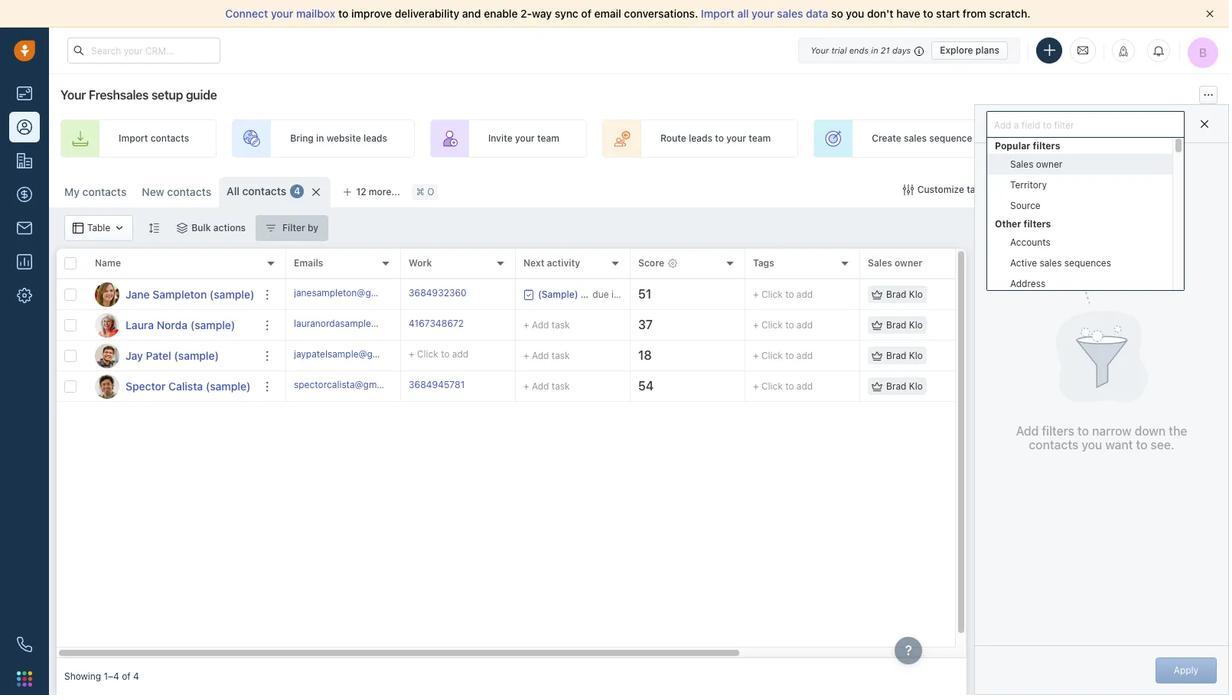 Task type: vqa. For each thing, say whether or not it's contained in the screenshot.
Collect CSAT surveys on WhatsApp, Instagram DM, and Email Icon
no



Task type: locate. For each thing, give the bounding box(es) containing it.
0 vertical spatial of
[[581, 7, 592, 20]]

calista
[[168, 379, 203, 392]]

2 vertical spatial + add task
[[524, 380, 570, 392]]

jaypatelsample@gmail.com link
[[294, 348, 412, 364]]

customize
[[918, 184, 965, 195]]

(sample) down jane sampleton (sample) link
[[190, 318, 235, 331]]

bring in website leads link
[[232, 119, 415, 158]]

brad for 37
[[887, 319, 907, 331]]

12 more...
[[356, 186, 400, 198]]

you inside add filters to narrow down the contacts you want to see.
[[1082, 438, 1103, 452]]

2 + add task from the top
[[524, 350, 570, 361]]

filters inside add filters to narrow down the contacts you want to see.
[[1042, 424, 1075, 438]]

0 horizontal spatial sales
[[868, 258, 893, 269]]

guide
[[186, 88, 217, 102]]

active
[[1011, 257, 1038, 268]]

your right up
[[1105, 133, 1125, 144]]

0 vertical spatial import contacts
[[119, 133, 189, 144]]

leads right route
[[689, 133, 713, 144]]

import contacts down setup
[[119, 133, 189, 144]]

(sample) inside "spector calista (sample)" link
[[206, 379, 251, 392]]

3 klo from the top
[[909, 350, 923, 361]]

1 klo from the top
[[909, 289, 923, 300]]

2 vertical spatial task
[[552, 380, 570, 392]]

import contacts for import contacts link in the left of the page
[[119, 133, 189, 144]]

1 team from the left
[[537, 133, 560, 144]]

accounts
[[1011, 236, 1051, 248]]

connect your mailbox to improve deliverability and enable 2-way sync of email conversations. import all your sales data so you don't have to start from scratch.
[[225, 7, 1031, 20]]

2 brad from the top
[[887, 319, 907, 331]]

my contacts button
[[57, 177, 134, 208], [64, 185, 127, 198]]

container_wx8msf4aqz5i3rn1 image
[[903, 185, 914, 195], [73, 223, 83, 234], [114, 223, 125, 234], [872, 289, 883, 300], [872, 320, 883, 330], [872, 381, 883, 392]]

jaypatelsample@gmail.com
[[294, 348, 412, 360]]

ends
[[850, 45, 869, 55]]

1 vertical spatial of
[[122, 671, 131, 683]]

you
[[846, 7, 865, 20], [1082, 438, 1103, 452]]

import inside import contacts link
[[119, 133, 148, 144]]

1 row group from the left
[[57, 279, 286, 402]]

setup
[[151, 88, 183, 102]]

container_wx8msf4aqz5i3rn1 image
[[177, 223, 188, 234], [266, 223, 276, 234], [524, 289, 534, 300], [872, 350, 883, 361]]

press space to select this row. row containing jane sampleton (sample)
[[57, 279, 286, 310]]

1 horizontal spatial import contacts
[[1028, 184, 1098, 195]]

0 horizontal spatial you
[[846, 7, 865, 20]]

jane sampleton (sample) link
[[126, 287, 255, 302]]

1 task from the top
[[552, 319, 570, 330]]

2 vertical spatial filters
[[1042, 424, 1075, 438]]

from
[[963, 7, 987, 20]]

sales
[[1011, 158, 1034, 170], [868, 258, 893, 269]]

1 vertical spatial task
[[552, 350, 570, 361]]

pipeline
[[1153, 133, 1187, 144]]

to
[[338, 7, 349, 20], [924, 7, 934, 20], [1044, 118, 1053, 129], [715, 133, 724, 144], [786, 289, 794, 300], [786, 319, 794, 331], [441, 348, 450, 360], [786, 350, 794, 361], [786, 380, 794, 392], [1078, 424, 1090, 438], [1137, 438, 1148, 452]]

2 task from the top
[[552, 350, 570, 361]]

row group containing jane sampleton (sample)
[[57, 279, 286, 402]]

jay patel (sample)
[[126, 349, 219, 362]]

1 group from the top
[[988, 154, 1173, 216]]

actions
[[213, 222, 246, 234]]

add
[[797, 289, 813, 300], [797, 319, 813, 331], [452, 348, 469, 360], [797, 350, 813, 361], [797, 380, 813, 392]]

0 vertical spatial owner
[[1037, 158, 1063, 170]]

group containing accounts
[[988, 232, 1173, 695]]

contacts right new
[[167, 185, 211, 198]]

contacts right my
[[82, 185, 127, 198]]

data
[[806, 7, 829, 20]]

(sample) for jane sampleton (sample)
[[210, 288, 255, 301]]

sync
[[555, 7, 579, 20]]

sales
[[777, 7, 803, 20], [904, 133, 927, 144], [1127, 133, 1150, 144], [1040, 257, 1062, 268]]

import contacts inside the import contacts button
[[1028, 184, 1098, 195]]

accounts option
[[988, 232, 1173, 252]]

3 brad from the top
[[887, 350, 907, 361]]

1 vertical spatial + add task
[[524, 350, 570, 361]]

sales inside 'grid'
[[868, 258, 893, 269]]

add contact button
[[1140, 177, 1222, 203]]

in
[[872, 45, 879, 55], [316, 133, 324, 144]]

of right 1–4
[[122, 671, 131, 683]]

import left all
[[701, 7, 735, 20]]

Add a field to filter search field
[[991, 114, 1181, 136]]

2 vertical spatial import
[[1028, 184, 1057, 195]]

0 horizontal spatial 4
[[133, 671, 139, 683]]

+
[[753, 289, 759, 300], [524, 319, 530, 330], [753, 319, 759, 331], [409, 348, 415, 360], [524, 350, 530, 361], [753, 350, 759, 361], [524, 380, 530, 392], [753, 380, 759, 392]]

narrow
[[1093, 424, 1132, 438]]

improve
[[351, 7, 392, 20]]

(sample) for laura norda (sample)
[[190, 318, 235, 331]]

3 brad klo from the top
[[887, 350, 923, 361]]

filter
[[1056, 118, 1075, 129]]

0 vertical spatial import
[[701, 7, 735, 20]]

1 vertical spatial group
[[988, 232, 1173, 695]]

0 vertical spatial filters
[[1033, 140, 1061, 151]]

2 option from the top
[[988, 216, 1173, 695]]

1 option from the top
[[988, 137, 1173, 216]]

+ add task
[[524, 319, 570, 330], [524, 350, 570, 361], [524, 380, 570, 392]]

your for your trial ends in 21 days
[[811, 45, 829, 55]]

1 horizontal spatial leads
[[689, 133, 713, 144]]

4 right 1–4
[[133, 671, 139, 683]]

press space to select this row. row
[[57, 279, 286, 310], [286, 279, 1230, 310], [57, 310, 286, 341], [286, 310, 1230, 341], [57, 341, 286, 371], [286, 341, 1230, 371], [57, 371, 286, 402], [286, 371, 1230, 402]]

1 vertical spatial in
[[316, 133, 324, 144]]

import contacts inside import contacts link
[[119, 133, 189, 144]]

2 brad klo from the top
[[887, 319, 923, 331]]

2 row group from the left
[[286, 279, 1230, 402]]

sequences
[[1065, 257, 1112, 268]]

⌘ o
[[416, 186, 434, 198]]

of right sync
[[581, 7, 592, 20]]

spectorcalista@gmail.com link
[[294, 378, 408, 394]]

4 brad klo from the top
[[887, 380, 923, 392]]

invite your team
[[488, 133, 560, 144]]

filter by button
[[256, 215, 329, 241]]

jane
[[126, 288, 150, 301]]

table
[[967, 184, 990, 195]]

your freshsales setup guide
[[60, 88, 217, 102]]

explore
[[940, 44, 974, 56]]

leads right website
[[364, 133, 387, 144]]

1 vertical spatial your
[[60, 88, 86, 102]]

1 leads from the left
[[364, 133, 387, 144]]

0 vertical spatial sales owner
[[1011, 158, 1063, 170]]

1 brad klo from the top
[[887, 289, 923, 300]]

your trial ends in 21 days
[[811, 45, 911, 55]]

contacts down sales owner 'option'
[[1060, 184, 1098, 195]]

import contacts down sales owner 'option'
[[1028, 184, 1098, 195]]

freshworks switcher image
[[17, 671, 32, 687]]

container_wx8msf4aqz5i3rn1 image inside bulk actions button
[[177, 223, 188, 234]]

route
[[661, 133, 687, 144]]

your
[[811, 45, 829, 55], [60, 88, 86, 102]]

s image
[[95, 374, 119, 399]]

0 horizontal spatial import
[[119, 133, 148, 144]]

grid
[[57, 249, 1230, 658]]

other filters
[[995, 218, 1052, 229]]

filters up accounts
[[1024, 218, 1052, 229]]

12 more... button
[[335, 181, 409, 203]]

1 horizontal spatial team
[[749, 133, 771, 144]]

3 + add task from the top
[[524, 380, 570, 392]]

1 horizontal spatial owner
[[1037, 158, 1063, 170]]

filters left narrow
[[1042, 424, 1075, 438]]

sales left pipeline
[[1127, 133, 1150, 144]]

import inside the import contacts button
[[1028, 184, 1057, 195]]

+ click to add
[[753, 289, 813, 300], [753, 319, 813, 331], [753, 350, 813, 361], [753, 380, 813, 392]]

contacts left narrow
[[1029, 438, 1079, 452]]

51
[[639, 287, 652, 301]]

+ click to add for 18
[[753, 350, 813, 361]]

import up source
[[1028, 184, 1057, 195]]

1 vertical spatial sales
[[868, 258, 893, 269]]

(sample) inside "jay patel (sample)" link
[[174, 349, 219, 362]]

klo for 54
[[909, 380, 923, 392]]

1 vertical spatial filters
[[1024, 218, 1052, 229]]

1 horizontal spatial your
[[811, 45, 829, 55]]

j image
[[95, 282, 119, 307]]

table button
[[64, 215, 133, 241]]

0 vertical spatial sales
[[1011, 158, 1034, 170]]

0 vertical spatial 4
[[294, 186, 300, 197]]

task for 18
[[552, 350, 570, 361]]

4 + click to add from the top
[[753, 380, 813, 392]]

0 horizontal spatial your
[[60, 88, 86, 102]]

filters for popular
[[1033, 140, 1061, 151]]

import down your freshsales setup guide
[[119, 133, 148, 144]]

filters for add
[[1042, 424, 1075, 438]]

1 brad from the top
[[887, 289, 907, 300]]

group containing sales owner
[[988, 154, 1173, 216]]

0 horizontal spatial in
[[316, 133, 324, 144]]

4 brad from the top
[[887, 380, 907, 392]]

and
[[462, 7, 481, 20]]

4 klo from the top
[[909, 380, 923, 392]]

down
[[1135, 424, 1166, 438]]

Search your CRM... text field
[[67, 38, 221, 64]]

active sales sequences
[[1011, 257, 1112, 268]]

(sample) right "sampleton"
[[210, 288, 255, 301]]

1 + click to add from the top
[[753, 289, 813, 300]]

klo
[[909, 289, 923, 300], [909, 319, 923, 331], [909, 350, 923, 361], [909, 380, 923, 392]]

klo for 18
[[909, 350, 923, 361]]

spector calista (sample)
[[126, 379, 251, 392]]

4 up filter by
[[294, 186, 300, 197]]

you left want
[[1082, 438, 1103, 452]]

of
[[581, 7, 592, 20], [122, 671, 131, 683]]

1 + add task from the top
[[524, 319, 570, 330]]

2 horizontal spatial import
[[1028, 184, 1057, 195]]

row group
[[57, 279, 286, 402], [286, 279, 1230, 402]]

sales inside 'option'
[[1011, 158, 1034, 170]]

3684932360
[[409, 287, 467, 299]]

contacts right all
[[242, 185, 287, 198]]

+ click to add for 54
[[753, 380, 813, 392]]

all
[[738, 7, 749, 20]]

create
[[872, 133, 902, 144]]

phone element
[[9, 629, 40, 660]]

patel
[[146, 349, 171, 362]]

list box
[[987, 137, 1185, 695]]

3 task from the top
[[552, 380, 570, 392]]

0 vertical spatial your
[[811, 45, 829, 55]]

group for other filters
[[988, 232, 1173, 695]]

1 vertical spatial you
[[1082, 438, 1103, 452]]

in right bring
[[316, 133, 324, 144]]

(sample) right calista
[[206, 379, 251, 392]]

your left freshsales
[[60, 88, 86, 102]]

0 horizontal spatial of
[[122, 671, 131, 683]]

your
[[271, 7, 294, 20], [752, 7, 775, 20], [515, 133, 535, 144], [727, 133, 747, 144], [1105, 133, 1125, 144]]

(sample) for spector calista (sample)
[[206, 379, 251, 392]]

0 horizontal spatial owner
[[895, 258, 923, 269]]

1 horizontal spatial in
[[872, 45, 879, 55]]

lauranordasample@gmail.com link
[[294, 317, 424, 333]]

import for the import contacts button
[[1028, 184, 1057, 195]]

owner
[[1037, 158, 1063, 170], [895, 258, 923, 269]]

my
[[64, 185, 80, 198]]

contact
[[1181, 184, 1214, 195]]

0 vertical spatial + add task
[[524, 319, 570, 330]]

source option
[[988, 195, 1173, 216]]

2 + click to add from the top
[[753, 319, 813, 331]]

norda
[[157, 318, 188, 331]]

0 vertical spatial you
[[846, 7, 865, 20]]

group for popular filters
[[988, 154, 1173, 216]]

0 vertical spatial in
[[872, 45, 879, 55]]

grid containing 51
[[57, 249, 1230, 658]]

1 horizontal spatial sales owner
[[1011, 158, 1063, 170]]

0 vertical spatial group
[[988, 154, 1173, 216]]

2 group from the top
[[988, 232, 1173, 695]]

sales owner
[[1011, 158, 1063, 170], [868, 258, 923, 269]]

next activity
[[524, 258, 581, 269]]

you right so
[[846, 7, 865, 20]]

(sample) up spector calista (sample)
[[174, 349, 219, 362]]

brad for 51
[[887, 289, 907, 300]]

sales inside option
[[1040, 257, 1062, 268]]

filters down add a field to filter
[[1033, 140, 1061, 151]]

1 horizontal spatial of
[[581, 7, 592, 20]]

3684932360 link
[[409, 286, 467, 303]]

your left trial
[[811, 45, 829, 55]]

set
[[1074, 133, 1089, 144]]

1 vertical spatial import contacts
[[1028, 184, 1098, 195]]

sales right active
[[1040, 257, 1062, 268]]

1 vertical spatial sales owner
[[868, 258, 923, 269]]

1 horizontal spatial you
[[1082, 438, 1103, 452]]

(sample) inside jane sampleton (sample) link
[[210, 288, 255, 301]]

create sales sequence
[[872, 133, 973, 144]]

1 horizontal spatial 4
[[294, 186, 300, 197]]

sequence
[[930, 133, 973, 144]]

0 horizontal spatial team
[[537, 133, 560, 144]]

+ add task for 18
[[524, 350, 570, 361]]

2 team from the left
[[749, 133, 771, 144]]

filters
[[1033, 140, 1061, 151], [1024, 218, 1052, 229], [1042, 424, 1075, 438]]

(sample) inside laura norda (sample) link
[[190, 318, 235, 331]]

12
[[356, 186, 366, 198]]

0 vertical spatial task
[[552, 319, 570, 330]]

3684945781
[[409, 379, 465, 390]]

2 klo from the top
[[909, 319, 923, 331]]

1 vertical spatial import
[[119, 133, 148, 144]]

jane sampleton (sample)
[[126, 288, 255, 301]]

in left 21
[[872, 45, 879, 55]]

group
[[988, 154, 1173, 216], [988, 232, 1173, 695]]

1 horizontal spatial sales
[[1011, 158, 1034, 170]]

+ click to add for 37
[[753, 319, 813, 331]]

3 + click to add from the top
[[753, 350, 813, 361]]

option containing popular filters
[[988, 137, 1173, 216]]

new contacts button
[[134, 177, 219, 208], [142, 185, 211, 198]]

click for 51
[[762, 289, 783, 300]]

0 horizontal spatial leads
[[364, 133, 387, 144]]

add for 37
[[797, 319, 813, 331]]

0 horizontal spatial import contacts
[[119, 133, 189, 144]]

import for import contacts link in the left of the page
[[119, 133, 148, 144]]

option
[[988, 137, 1173, 216], [988, 216, 1173, 695]]

+ add task for 37
[[524, 319, 570, 330]]



Task type: describe. For each thing, give the bounding box(es) containing it.
name column header
[[87, 249, 286, 279]]

import contacts for the import contacts button
[[1028, 184, 1098, 195]]

4167348672
[[409, 318, 464, 329]]

contacts down setup
[[151, 133, 189, 144]]

(sample) for jay patel (sample)
[[174, 349, 219, 362]]

explore plans
[[940, 44, 1000, 56]]

add for 54
[[797, 380, 813, 392]]

sampleton
[[153, 288, 207, 301]]

add for 51
[[797, 289, 813, 300]]

container_wx8msf4aqz5i3rn1 image inside filter by button
[[266, 223, 276, 234]]

37
[[639, 318, 653, 332]]

press space to select this row. row containing 37
[[286, 310, 1230, 341]]

contacts inside add filters to narrow down the contacts you want to see.
[[1029, 438, 1079, 452]]

territory option
[[988, 174, 1173, 195]]

laura norda (sample) link
[[126, 317, 235, 333]]

klo for 51
[[909, 289, 923, 300]]

explore plans link
[[932, 41, 1008, 59]]

press space to select this row. row containing 54
[[286, 371, 1230, 402]]

route leads to your team
[[661, 133, 771, 144]]

brad for 18
[[887, 350, 907, 361]]

address
[[1011, 278, 1046, 289]]

press space to select this row. row containing laura norda (sample)
[[57, 310, 286, 341]]

enable
[[484, 7, 518, 20]]

j image
[[95, 343, 119, 368]]

l image
[[95, 313, 119, 337]]

import all your sales data link
[[701, 7, 832, 20]]

activity
[[547, 258, 581, 269]]

add a field to filter
[[995, 118, 1075, 129]]

+ add task for 54
[[524, 380, 570, 392]]

task for 54
[[552, 380, 570, 392]]

4 inside all contacts 4
[[294, 186, 300, 197]]

task for 37
[[552, 319, 570, 330]]

bring in website leads
[[290, 133, 387, 144]]

add for 18
[[797, 350, 813, 361]]

more...
[[369, 186, 400, 198]]

all contacts 4
[[227, 185, 300, 198]]

work
[[409, 258, 432, 269]]

connect your mailbox link
[[225, 7, 338, 20]]

your right all
[[752, 7, 775, 20]]

spectorcalista@gmail.com
[[294, 379, 408, 390]]

janesampleton@gmail.com 3684932360
[[294, 287, 467, 299]]

customize table
[[918, 184, 990, 195]]

⌘
[[416, 186, 425, 198]]

1 horizontal spatial import
[[701, 7, 735, 20]]

2 leads from the left
[[689, 133, 713, 144]]

see.
[[1151, 438, 1175, 452]]

spector
[[126, 379, 166, 392]]

press space to select this row. row containing jay patel (sample)
[[57, 341, 286, 371]]

close image
[[1207, 10, 1214, 18]]

style_myh0__igzzd8unmi image
[[149, 222, 159, 233]]

customize table button
[[893, 177, 1000, 203]]

invite
[[488, 133, 513, 144]]

0 horizontal spatial sales owner
[[868, 258, 923, 269]]

bulk actions
[[192, 222, 246, 234]]

klo for 37
[[909, 319, 923, 331]]

click for 37
[[762, 319, 783, 331]]

popular
[[995, 140, 1031, 151]]

set up your sales pipeline link
[[1016, 119, 1215, 158]]

add inside dropdown button
[[995, 118, 1013, 129]]

1 vertical spatial owner
[[895, 258, 923, 269]]

filter by
[[283, 222, 319, 234]]

brad klo for 37
[[887, 319, 923, 331]]

sales left data
[[777, 7, 803, 20]]

sales right create
[[904, 133, 927, 144]]

brad klo for 18
[[887, 350, 923, 361]]

trial
[[832, 45, 847, 55]]

freshsales
[[89, 88, 149, 102]]

brad klo for 54
[[887, 380, 923, 392]]

field
[[1023, 118, 1042, 129]]

row group containing 51
[[286, 279, 1230, 402]]

new contacts
[[142, 185, 211, 198]]

lauranordasample@gmail.com
[[294, 318, 424, 329]]

score
[[639, 258, 665, 269]]

bulk actions button
[[167, 215, 256, 241]]

a
[[1015, 118, 1020, 129]]

21
[[881, 45, 890, 55]]

showing 1–4 of 4
[[64, 671, 139, 683]]

+ click to add for 51
[[753, 289, 813, 300]]

invite your team link
[[430, 119, 587, 158]]

popular filters
[[995, 140, 1061, 151]]

laura
[[126, 318, 154, 331]]

1 vertical spatial 4
[[133, 671, 139, 683]]

bulk
[[192, 222, 211, 234]]

to inside dropdown button
[[1044, 118, 1053, 129]]

new
[[142, 185, 164, 198]]

email
[[595, 7, 622, 20]]

4167348672 link
[[409, 317, 464, 333]]

bring
[[290, 133, 314, 144]]

add inside button
[[1160, 184, 1178, 195]]

brad klo for 51
[[887, 289, 923, 300]]

add a field to filter button
[[987, 111, 1185, 137]]

jay
[[126, 349, 143, 362]]

my contacts
[[64, 185, 127, 198]]

option containing other filters
[[988, 216, 1173, 695]]

scratch.
[[990, 7, 1031, 20]]

owner inside 'option'
[[1037, 158, 1063, 170]]

want
[[1106, 438, 1134, 452]]

18
[[639, 348, 652, 362]]

plans
[[976, 44, 1000, 56]]

press space to select this row. row containing 51
[[286, 279, 1230, 310]]

address option
[[988, 273, 1173, 294]]

website
[[327, 133, 361, 144]]

2-
[[521, 7, 532, 20]]

emails
[[294, 258, 323, 269]]

brad for 54
[[887, 380, 907, 392]]

click for 18
[[762, 350, 783, 361]]

active sales sequences option
[[988, 252, 1173, 273]]

sales owner inside 'option'
[[1011, 158, 1063, 170]]

days
[[893, 45, 911, 55]]

next
[[524, 258, 545, 269]]

add filters to narrow down the contacts you want to see.
[[1016, 424, 1188, 452]]

territory
[[1011, 179, 1047, 190]]

1–4
[[104, 671, 119, 683]]

your right invite
[[515, 133, 535, 144]]

list box containing popular filters
[[987, 137, 1185, 695]]

connect
[[225, 7, 268, 20]]

so
[[832, 7, 844, 20]]

add inside add filters to narrow down the contacts you want to see.
[[1016, 424, 1039, 438]]

sales owner option
[[988, 154, 1173, 174]]

name row
[[57, 249, 286, 279]]

email image
[[1078, 44, 1089, 57]]

filter
[[283, 222, 305, 234]]

your left mailbox
[[271, 7, 294, 20]]

route leads to your team link
[[603, 119, 799, 158]]

janesampleton@gmail.com
[[294, 287, 410, 299]]

add contact
[[1160, 184, 1214, 195]]

janesampleton@gmail.com link
[[294, 286, 410, 303]]

have
[[897, 7, 921, 20]]

phone image
[[17, 637, 32, 652]]

set up your sales pipeline
[[1074, 133, 1187, 144]]

conversations.
[[624, 7, 698, 20]]

your right route
[[727, 133, 747, 144]]

press space to select this row. row containing spector calista (sample)
[[57, 371, 286, 402]]

filters for other
[[1024, 218, 1052, 229]]

container_wx8msf4aqz5i3rn1 image inside 'customize table' button
[[903, 185, 914, 195]]

contacts inside button
[[1060, 184, 1098, 195]]

press space to select this row. row containing 18
[[286, 341, 1230, 371]]

laura norda (sample)
[[126, 318, 235, 331]]

click for 54
[[762, 380, 783, 392]]

jay patel (sample) link
[[126, 348, 219, 363]]

your for your freshsales setup guide
[[60, 88, 86, 102]]



